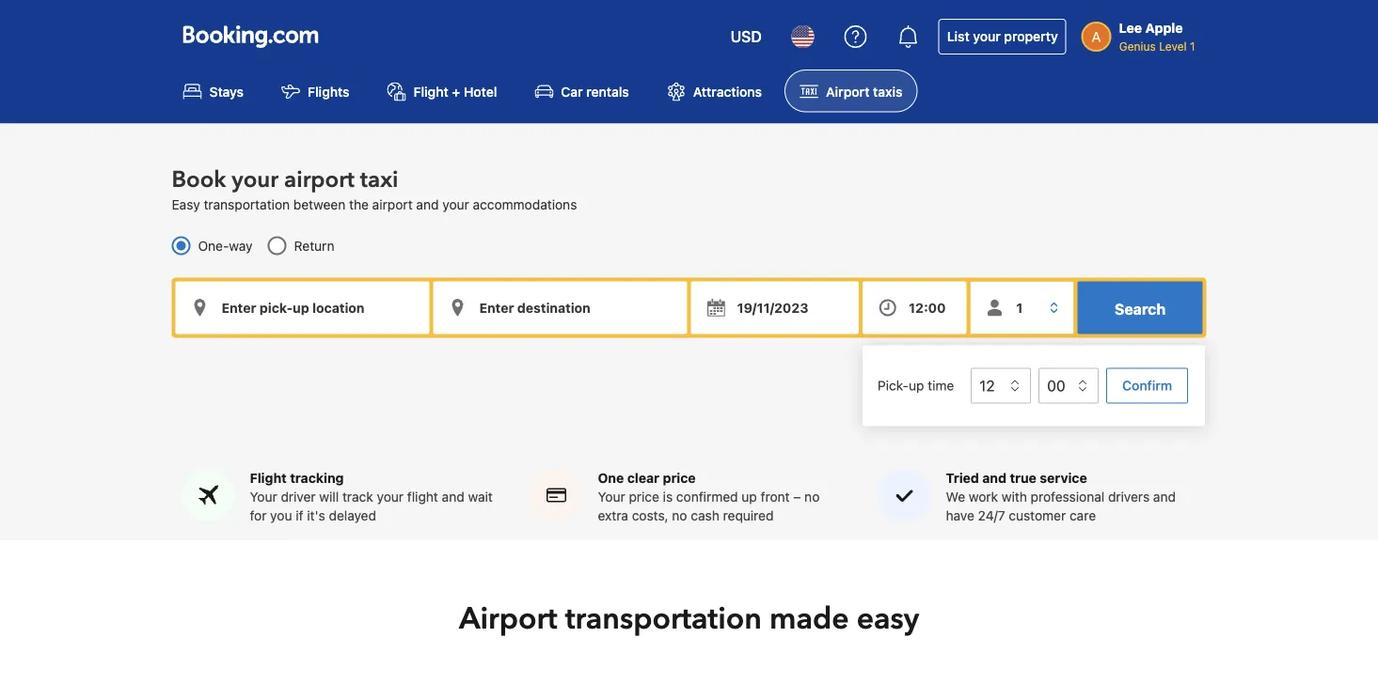 Task type: vqa. For each thing, say whether or not it's contained in the screenshot.
Thrifty logo
no



Task type: locate. For each thing, give the bounding box(es) containing it.
genius
[[1119, 40, 1156, 53]]

1 horizontal spatial up
[[909, 378, 924, 394]]

drivers
[[1108, 490, 1150, 505]]

your up for
[[250, 490, 277, 505]]

airport up between at the left top of the page
[[284, 164, 354, 195]]

0 horizontal spatial flight
[[250, 471, 287, 486]]

1 your from the left
[[250, 490, 277, 505]]

flight for flight tracking your driver will track your flight and wait for you if it's delayed
[[250, 471, 287, 486]]

1 vertical spatial no
[[672, 508, 687, 524]]

airport
[[826, 84, 870, 99], [459, 599, 558, 640]]

track
[[342, 490, 373, 505]]

and up work
[[982, 471, 1007, 486]]

book your airport taxi easy transportation between the airport and your accommodations
[[172, 164, 577, 212]]

1 vertical spatial airport
[[372, 196, 413, 212]]

list your property link
[[939, 19, 1067, 55]]

price up is
[[663, 471, 696, 486]]

12:00
[[909, 300, 946, 315]]

property
[[1004, 29, 1058, 44]]

1 horizontal spatial transportation
[[565, 599, 762, 640]]

up left time
[[909, 378, 924, 394]]

airport taxis
[[826, 84, 903, 99]]

0 vertical spatial airport
[[284, 164, 354, 195]]

no
[[805, 490, 820, 505], [672, 508, 687, 524]]

lee apple genius level 1
[[1119, 20, 1195, 53]]

24/7
[[978, 508, 1005, 524]]

1 horizontal spatial no
[[805, 490, 820, 505]]

flight
[[414, 84, 449, 99], [250, 471, 287, 486]]

0 horizontal spatial up
[[742, 490, 757, 505]]

list your property
[[947, 29, 1058, 44]]

made
[[770, 599, 849, 640]]

0 horizontal spatial your
[[250, 490, 277, 505]]

price
[[663, 471, 696, 486], [629, 490, 659, 505]]

+
[[452, 84, 460, 99]]

flight + hotel
[[414, 84, 497, 99]]

your
[[250, 490, 277, 505], [598, 490, 625, 505]]

stays link
[[168, 70, 259, 112]]

airport down "taxi"
[[372, 196, 413, 212]]

airport
[[284, 164, 354, 195], [372, 196, 413, 212]]

if
[[296, 508, 303, 524]]

0 horizontal spatial airport
[[459, 599, 558, 640]]

1 horizontal spatial flight
[[414, 84, 449, 99]]

and inside book your airport taxi easy transportation between the airport and your accommodations
[[416, 196, 439, 212]]

0 vertical spatial flight
[[414, 84, 449, 99]]

your left accommodations
[[442, 196, 469, 212]]

car rentals
[[561, 84, 629, 99]]

flight inside flight tracking your driver will track your flight and wait for you if it's delayed
[[250, 471, 287, 486]]

your
[[973, 29, 1001, 44], [232, 164, 278, 195], [442, 196, 469, 212], [377, 490, 404, 505]]

car rentals link
[[520, 70, 644, 112]]

1 horizontal spatial airport
[[826, 84, 870, 99]]

customer
[[1009, 508, 1066, 524]]

tried
[[946, 471, 979, 486]]

confirmed
[[676, 490, 738, 505]]

0 vertical spatial no
[[805, 490, 820, 505]]

1 vertical spatial up
[[742, 490, 757, 505]]

0 horizontal spatial transportation
[[204, 196, 290, 212]]

19/11/2023
[[737, 300, 809, 315]]

taxis
[[873, 84, 903, 99]]

your right book
[[232, 164, 278, 195]]

19/11/2023 button
[[691, 282, 859, 334]]

airport inside airport taxis link
[[826, 84, 870, 99]]

price down clear
[[629, 490, 659, 505]]

0 horizontal spatial no
[[672, 508, 687, 524]]

booking.com online hotel reservations image
[[183, 25, 318, 48]]

up up required
[[742, 490, 757, 505]]

apple
[[1145, 20, 1183, 36]]

0 vertical spatial price
[[663, 471, 696, 486]]

for
[[250, 508, 267, 524]]

1 horizontal spatial price
[[663, 471, 696, 486]]

airport for airport taxis
[[826, 84, 870, 99]]

no right –
[[805, 490, 820, 505]]

flight
[[407, 490, 438, 505]]

front
[[761, 490, 790, 505]]

confirm button
[[1107, 368, 1189, 404]]

costs,
[[632, 508, 669, 524]]

you
[[270, 508, 292, 524]]

12:00 button
[[863, 282, 967, 334]]

1 vertical spatial price
[[629, 490, 659, 505]]

your down one
[[598, 490, 625, 505]]

1 vertical spatial airport
[[459, 599, 558, 640]]

delayed
[[329, 508, 376, 524]]

transportation
[[204, 196, 290, 212], [565, 599, 762, 640]]

1 horizontal spatial your
[[598, 490, 625, 505]]

tried and true service we work with professional drivers and have 24/7 customer care
[[946, 471, 1176, 524]]

rentals
[[586, 84, 629, 99]]

1 vertical spatial flight
[[250, 471, 287, 486]]

and left the wait
[[442, 490, 464, 505]]

0 vertical spatial transportation
[[204, 196, 290, 212]]

easy
[[857, 599, 919, 640]]

2 your from the left
[[598, 490, 625, 505]]

0 vertical spatial airport
[[826, 84, 870, 99]]

flight tracking your driver will track your flight and wait for you if it's delayed
[[250, 471, 493, 524]]

Enter pick-up location text field
[[175, 282, 429, 334]]

cash
[[691, 508, 720, 524]]

taxi
[[360, 164, 398, 195]]

no down is
[[672, 508, 687, 524]]

usd
[[731, 28, 762, 46]]

1 vertical spatial transportation
[[565, 599, 762, 640]]

flight up "driver"
[[250, 471, 287, 486]]

attractions link
[[652, 70, 777, 112]]

up
[[909, 378, 924, 394], [742, 490, 757, 505]]

1
[[1190, 40, 1195, 53]]

flight left +
[[414, 84, 449, 99]]

and
[[416, 196, 439, 212], [982, 471, 1007, 486], [442, 490, 464, 505], [1153, 490, 1176, 505]]

your right track
[[377, 490, 404, 505]]

stays
[[209, 84, 244, 99]]

list
[[947, 29, 970, 44]]

and right the
[[416, 196, 439, 212]]

book
[[172, 164, 226, 195]]



Task type: describe. For each thing, give the bounding box(es) containing it.
your inside flight tracking your driver will track your flight and wait for you if it's delayed
[[250, 490, 277, 505]]

way
[[229, 238, 253, 253]]

pick-up time
[[878, 378, 954, 394]]

level
[[1159, 40, 1187, 53]]

flights link
[[266, 70, 365, 112]]

true
[[1010, 471, 1037, 486]]

with
[[1002, 490, 1027, 505]]

Enter destination text field
[[433, 282, 687, 334]]

confirm
[[1123, 378, 1173, 394]]

professional
[[1031, 490, 1105, 505]]

clear
[[627, 471, 660, 486]]

transportation inside book your airport taxi easy transportation between the airport and your accommodations
[[204, 196, 290, 212]]

search button
[[1078, 282, 1203, 334]]

flight + hotel link
[[372, 70, 512, 112]]

have
[[946, 508, 975, 524]]

care
[[1070, 508, 1096, 524]]

the
[[349, 196, 369, 212]]

hotel
[[464, 84, 497, 99]]

one-
[[198, 238, 229, 253]]

lee
[[1119, 20, 1142, 36]]

tracking
[[290, 471, 344, 486]]

one
[[598, 471, 624, 486]]

your inside one clear price your price is confirmed up front – no extra costs, no cash required
[[598, 490, 625, 505]]

between
[[293, 196, 345, 212]]

0 horizontal spatial airport
[[284, 164, 354, 195]]

one-way
[[198, 238, 253, 253]]

your right list
[[973, 29, 1001, 44]]

usd button
[[719, 14, 773, 59]]

will
[[319, 490, 339, 505]]

attractions
[[693, 84, 762, 99]]

one clear price your price is confirmed up front – no extra costs, no cash required
[[598, 471, 820, 524]]

time
[[928, 378, 954, 394]]

your inside flight tracking your driver will track your flight and wait for you if it's delayed
[[377, 490, 404, 505]]

it's
[[307, 508, 325, 524]]

work
[[969, 490, 998, 505]]

required
[[723, 508, 774, 524]]

and inside flight tracking your driver will track your flight and wait for you if it's delayed
[[442, 490, 464, 505]]

up inside one clear price your price is confirmed up front – no extra costs, no cash required
[[742, 490, 757, 505]]

extra
[[598, 508, 628, 524]]

0 vertical spatial up
[[909, 378, 924, 394]]

wait
[[468, 490, 493, 505]]

driver
[[281, 490, 316, 505]]

easy
[[172, 196, 200, 212]]

return
[[294, 238, 334, 253]]

0 horizontal spatial price
[[629, 490, 659, 505]]

we
[[946, 490, 965, 505]]

accommodations
[[473, 196, 577, 212]]

and right "drivers"
[[1153, 490, 1176, 505]]

airport taxis link
[[785, 70, 918, 112]]

airport for airport transportation made easy
[[459, 599, 558, 640]]

pick-
[[878, 378, 909, 394]]

flights
[[308, 84, 350, 99]]

service
[[1040, 471, 1087, 486]]

is
[[663, 490, 673, 505]]

search
[[1115, 300, 1166, 318]]

1 horizontal spatial airport
[[372, 196, 413, 212]]

car
[[561, 84, 583, 99]]

flight for flight + hotel
[[414, 84, 449, 99]]

airport transportation made easy
[[459, 599, 919, 640]]

–
[[793, 490, 801, 505]]



